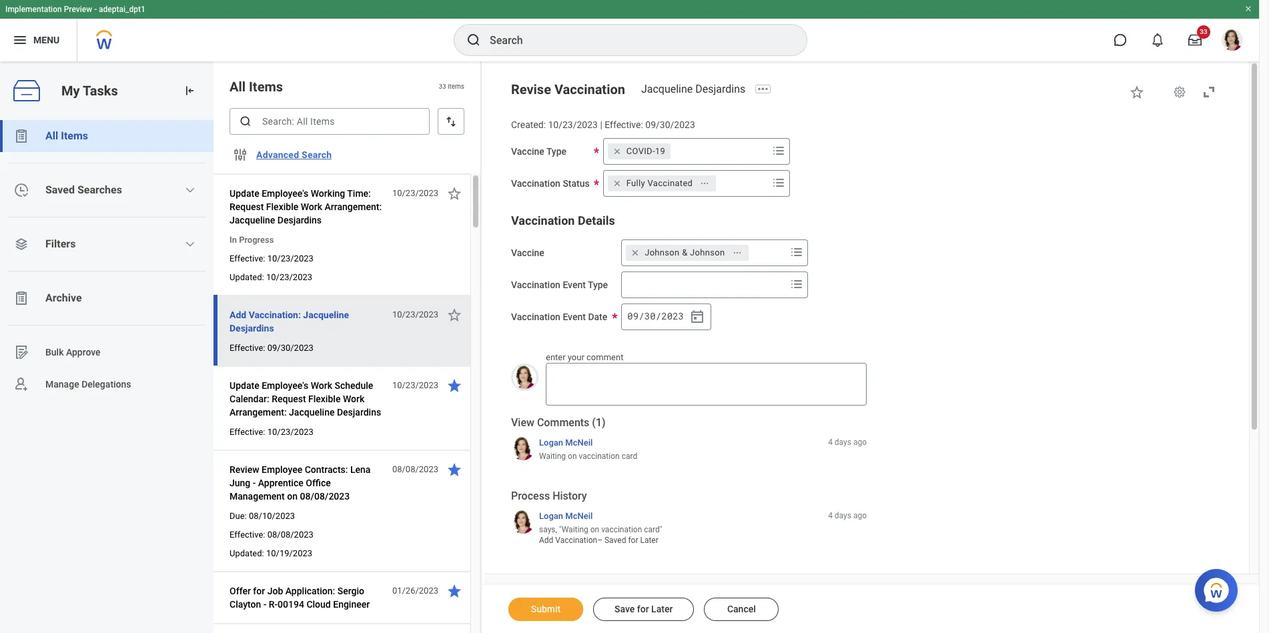 Task type: vqa. For each thing, say whether or not it's contained in the screenshot.
Add to the bottom
yes



Task type: describe. For each thing, give the bounding box(es) containing it.
tasks
[[83, 82, 118, 98]]

johnson & johnson, press delete to clear value. option
[[626, 245, 748, 261]]

x small image
[[610, 145, 624, 158]]

bulk approve
[[45, 347, 101, 357]]

job
[[267, 586, 283, 597]]

clipboard image
[[13, 128, 29, 144]]

process history
[[511, 490, 587, 503]]

saved searches
[[45, 184, 122, 196]]

clipboard image
[[13, 290, 29, 306]]

implementation preview -   adeptai_dpt1
[[5, 5, 145, 14]]

chevron down image
[[185, 185, 196, 196]]

1 horizontal spatial on
[[568, 452, 577, 461]]

30
[[644, 310, 656, 323]]

submit
[[531, 604, 561, 615]]

process
[[511, 490, 550, 503]]

(1)
[[592, 417, 606, 429]]

updated: 10/19/2023
[[230, 549, 312, 559]]

vaccination details button
[[511, 213, 615, 227]]

created: 10/23/2023 | effective: 09/30/2023
[[511, 119, 695, 130]]

bulk approve link
[[0, 336, 214, 368]]

manage
[[45, 379, 79, 389]]

vaccination for vaccination event type
[[511, 279, 560, 290]]

1 / from the left
[[639, 310, 644, 323]]

add inside add vaccination: jacqueline desjardins
[[230, 310, 246, 320]]

logan mcneil for history
[[539, 511, 593, 521]]

review
[[230, 464, 259, 475]]

status
[[563, 178, 590, 189]]

effective: down in progress
[[230, 254, 265, 264]]

for for save for later
[[637, 604, 649, 615]]

Vaccination Event Type field
[[622, 273, 786, 297]]

x small image for vaccine
[[629, 246, 642, 259]]

logan mcneil button for comments
[[539, 437, 593, 448]]

request inside 'update employee's working time: request flexible work arrangement: jacqueline desjardins'
[[230, 202, 264, 212]]

update employee's working time: request flexible work arrangement: jacqueline desjardins
[[230, 188, 382, 226]]

4 days ago for view comments (1)
[[828, 437, 867, 447]]

advanced search button
[[251, 141, 337, 168]]

bulk
[[45, 347, 64, 357]]

2 effective: 10/23/2023 from the top
[[230, 427, 314, 437]]

items inside button
[[61, 129, 88, 142]]

4 for view comments (1)
[[828, 437, 833, 447]]

jacqueline inside add vaccination: jacqueline desjardins
[[303, 310, 349, 320]]

calendar:
[[230, 394, 269, 404]]

update employee's work schedule calendar: request flexible work arrangement: jacqueline desjardins
[[230, 380, 381, 418]]

event for date
[[563, 311, 586, 322]]

cancel
[[727, 604, 756, 615]]

00194
[[278, 599, 304, 610]]

menu
[[33, 34, 60, 45]]

later inside says, "waiting on vaccination card" add vaccination – saved for later
[[640, 536, 658, 545]]

for for offer for job application: sergio clayton ‎- r-00194 cloud engineer
[[253, 586, 265, 597]]

logan for history
[[539, 511, 563, 521]]

review employee contracts: lena jung - apprentice office management on 08/08/2023
[[230, 464, 371, 502]]

history
[[553, 490, 587, 503]]

on inside says, "waiting on vaccination card" add vaccination – saved for later
[[590, 525, 599, 535]]

application:
[[285, 586, 335, 597]]

x small image for vaccination status
[[610, 177, 624, 190]]

update for update employee's working time: request flexible work arrangement: jacqueline desjardins
[[230, 188, 259, 199]]

offer for job application: sergio clayton ‎- r-00194 cloud engineer button
[[230, 583, 385, 613]]

19
[[655, 146, 665, 156]]

employee's for flexible
[[262, 188, 308, 199]]

archive button
[[0, 282, 214, 314]]

update for update employee's work schedule calendar: request flexible work arrangement: jacqueline desjardins
[[230, 380, 259, 391]]

advanced search
[[256, 149, 332, 160]]

request inside "update employee's work schedule calendar: request flexible work arrangement: jacqueline desjardins"
[[272, 394, 306, 404]]

33 for 33
[[1200, 28, 1208, 35]]

vaccination event date group
[[621, 303, 711, 330]]

due: 08/10/2023
[[230, 511, 295, 521]]

effective: 09/30/2023
[[230, 343, 314, 353]]

2 / from the left
[[656, 310, 661, 323]]

view comments (1)
[[511, 417, 606, 429]]

rename image
[[13, 344, 29, 360]]

days for view comments (1)
[[835, 437, 851, 447]]

vaccination for vaccination event date
[[511, 311, 560, 322]]

"waiting
[[559, 525, 588, 535]]

1 effective: 10/23/2023 from the top
[[230, 254, 314, 264]]

event for type
[[563, 279, 586, 290]]

cancel button
[[704, 598, 779, 621]]

add vaccination: jacqueline desjardins
[[230, 310, 349, 334]]

contracts:
[[305, 464, 348, 475]]

update employee's working time: request flexible work arrangement: jacqueline desjardins button
[[230, 186, 385, 228]]

submit button
[[509, 598, 583, 621]]

effective: right '|' on the top left of the page
[[605, 119, 643, 130]]

mcneil for history
[[565, 511, 593, 521]]

add vaccination: jacqueline desjardins button
[[230, 307, 385, 336]]

view
[[511, 417, 534, 429]]

&
[[682, 247, 688, 257]]

archive
[[45, 292, 82, 304]]

user plus image
[[13, 376, 29, 392]]

jacqueline desjardins element
[[641, 83, 754, 95]]

‎-
[[263, 599, 266, 610]]

2 vertical spatial work
[[343, 394, 364, 404]]

09
[[627, 310, 639, 323]]

item list element
[[214, 61, 482, 633]]

33 for 33 items
[[439, 83, 446, 90]]

configure image
[[232, 147, 248, 163]]

due:
[[230, 511, 247, 521]]

fullscreen image
[[1201, 84, 1217, 100]]

approve
[[66, 347, 101, 357]]

calendar image
[[689, 309, 705, 325]]

card
[[622, 452, 637, 461]]

clock check image
[[13, 182, 29, 198]]

offer for job application: sergio clayton ‎- r-00194 cloud engineer
[[230, 586, 370, 610]]

all items inside button
[[45, 129, 88, 142]]

cloud
[[307, 599, 331, 610]]

details
[[578, 213, 615, 227]]

waiting
[[539, 452, 566, 461]]

prompts image for vaccination status
[[771, 143, 787, 159]]

says,
[[539, 525, 557, 535]]

star image for add vaccination: jacqueline desjardins
[[446, 307, 462, 323]]

offer
[[230, 586, 251, 597]]

3 star image from the top
[[446, 583, 462, 599]]

updated: for review employee contracts: lena jung - apprentice office management on 08/08/2023
[[230, 549, 264, 559]]

mcneil for comments
[[565, 437, 593, 448]]

searches
[[77, 184, 122, 196]]

sergio
[[338, 586, 364, 597]]

ago for process history
[[853, 511, 867, 520]]

process history region
[[511, 489, 867, 551]]

comments
[[537, 417, 589, 429]]

vaccination:
[[249, 310, 301, 320]]

star image for review employee contracts: lena jung - apprentice office management on 08/08/2023
[[446, 462, 462, 478]]

justify image
[[12, 32, 28, 48]]

vaccination inside says, "waiting on vaccination card" add vaccination – saved for later
[[555, 536, 597, 545]]

Search: All Items text field
[[230, 108, 430, 135]]

delegations
[[81, 379, 131, 389]]

desjardins inside "update employee's work schedule calendar: request flexible work arrangement: jacqueline desjardins"
[[337, 407, 381, 418]]

covid-19
[[626, 146, 665, 156]]

save for later button
[[593, 598, 694, 621]]

waiting on vaccination card
[[539, 452, 637, 461]]

related actions image
[[700, 179, 710, 188]]

progress
[[239, 235, 274, 245]]

covid-19, press delete to clear value. option
[[608, 143, 671, 159]]

vaccinated
[[648, 178, 693, 188]]

apprentice
[[258, 478, 303, 488]]

close environment banner image
[[1245, 5, 1253, 13]]

implementation
[[5, 5, 62, 14]]

filters
[[45, 238, 76, 250]]

revise vaccination
[[511, 81, 625, 97]]

08/08/2023 inside review employee contracts: lena jung - apprentice office management on 08/08/2023
[[300, 491, 350, 502]]

vaccination status
[[511, 178, 590, 189]]

card"
[[644, 525, 662, 535]]

saved inside says, "waiting on vaccination card" add vaccination – saved for later
[[605, 536, 626, 545]]

later inside button
[[651, 604, 673, 615]]

menu button
[[0, 19, 77, 61]]

enter your comment text field
[[546, 363, 867, 406]]

my tasks
[[61, 82, 118, 98]]

saved inside saved searches dropdown button
[[45, 184, 75, 196]]

ago for view comments (1)
[[853, 437, 867, 447]]

manage delegations
[[45, 379, 131, 389]]

filters button
[[0, 228, 214, 260]]

4 days ago for process history
[[828, 511, 867, 520]]

desjardins inside add vaccination: jacqueline desjardins
[[230, 323, 274, 334]]

01/26/2023
[[392, 586, 438, 596]]

jung
[[230, 478, 250, 488]]

star image for update employee's working time: request flexible work arrangement: jacqueline desjardins
[[446, 186, 462, 202]]

jacqueline inside 'update employee's working time: request flexible work arrangement: jacqueline desjardins'
[[230, 215, 275, 226]]



Task type: locate. For each thing, give the bounding box(es) containing it.
logan mcneil button for history
[[539, 510, 593, 522]]

says, "waiting on vaccination card" add vaccination – saved for later
[[539, 525, 662, 545]]

johnson & johnson element
[[645, 247, 725, 259]]

for inside save for later button
[[637, 604, 649, 615]]

all
[[230, 79, 246, 95], [45, 129, 58, 142]]

vaccination left card
[[579, 452, 620, 461]]

updated:
[[230, 272, 264, 282], [230, 549, 264, 559]]

desjardins
[[696, 83, 746, 95], [278, 215, 322, 226], [230, 323, 274, 334], [337, 407, 381, 418]]

0 horizontal spatial x small image
[[610, 177, 624, 190]]

–
[[597, 536, 603, 545]]

saved right –
[[605, 536, 626, 545]]

request right calendar:
[[272, 394, 306, 404]]

vaccine down "created:"
[[511, 146, 544, 157]]

logan mcneil button inside process history "region"
[[539, 510, 593, 522]]

0 vertical spatial for
[[628, 536, 638, 545]]

employee's down advanced
[[262, 188, 308, 199]]

1 vertical spatial logan
[[539, 511, 563, 521]]

time:
[[347, 188, 371, 199]]

2 employee's from the top
[[262, 380, 308, 391]]

revise
[[511, 81, 551, 97]]

list
[[0, 120, 214, 400]]

flexible inside "update employee's work schedule calendar: request flexible work arrangement: jacqueline desjardins"
[[308, 394, 341, 404]]

fully vaccinated
[[626, 178, 693, 188]]

search
[[302, 149, 332, 160]]

0 vertical spatial updated:
[[230, 272, 264, 282]]

0 horizontal spatial all
[[45, 129, 58, 142]]

chevron down image
[[185, 239, 196, 250]]

1 vertical spatial request
[[272, 394, 306, 404]]

0 horizontal spatial request
[[230, 202, 264, 212]]

vaccine type
[[511, 146, 567, 157]]

1 vertical spatial arrangement:
[[230, 407, 287, 418]]

update inside 'update employee's working time: request flexible work arrangement: jacqueline desjardins'
[[230, 188, 259, 199]]

manage delegations link
[[0, 368, 214, 400]]

2 days from the top
[[835, 511, 851, 520]]

employee's up calendar:
[[262, 380, 308, 391]]

items up search icon
[[249, 79, 283, 95]]

2 horizontal spatial on
[[590, 525, 599, 535]]

vaccination up –
[[601, 525, 642, 535]]

0 vertical spatial 4 days ago
[[828, 437, 867, 447]]

in progress
[[230, 235, 274, 245]]

arrangement: inside 'update employee's working time: request flexible work arrangement: jacqueline desjardins'
[[325, 202, 382, 212]]

33 inside item list element
[[439, 83, 446, 90]]

all items up search icon
[[230, 79, 283, 95]]

logan mcneil button up "waiting
[[539, 510, 593, 522]]

0 vertical spatial items
[[249, 79, 283, 95]]

1 vertical spatial 09/30/2023
[[267, 343, 314, 353]]

1 vertical spatial for
[[253, 586, 265, 597]]

1 vertical spatial 08/08/2023
[[300, 491, 350, 502]]

1 vertical spatial 4 days ago
[[828, 511, 867, 520]]

r-
[[269, 599, 278, 610]]

prompts image for vaccination event type
[[789, 244, 805, 260]]

vaccine up vaccination event type
[[511, 247, 544, 258]]

x small image
[[610, 177, 624, 190], [629, 246, 642, 259]]

schedule
[[335, 380, 373, 391]]

x small image left the fully
[[610, 177, 624, 190]]

type up 'vaccination status'
[[546, 146, 567, 157]]

08/08/2023
[[392, 464, 438, 474], [300, 491, 350, 502], [267, 530, 314, 540]]

effective: down calendar:
[[230, 427, 265, 437]]

updated: down effective: 08/08/2023
[[230, 549, 264, 559]]

x small image inside johnson & johnson, press delete to clear value. option
[[629, 246, 642, 259]]

for right –
[[628, 536, 638, 545]]

effective: down vaccination:
[[230, 343, 265, 353]]

1 horizontal spatial flexible
[[308, 394, 341, 404]]

2 event from the top
[[563, 311, 586, 322]]

engineer
[[333, 599, 370, 610]]

vaccination event type
[[511, 279, 608, 290]]

1 horizontal spatial johnson
[[690, 247, 725, 257]]

x small image left &
[[629, 246, 642, 259]]

1 ago from the top
[[853, 437, 867, 447]]

on
[[568, 452, 577, 461], [287, 491, 298, 502], [590, 525, 599, 535]]

employee's for request
[[262, 380, 308, 391]]

2 vertical spatial 08/08/2023
[[267, 530, 314, 540]]

update up calendar:
[[230, 380, 259, 391]]

0 horizontal spatial 09/30/2023
[[267, 343, 314, 353]]

1 vertical spatial update
[[230, 380, 259, 391]]

2 4 from the top
[[828, 511, 833, 520]]

1 vertical spatial ago
[[853, 511, 867, 520]]

for inside says, "waiting on vaccination card" add vaccination – saved for later
[[628, 536, 638, 545]]

1 vertical spatial effective: 10/23/2023
[[230, 427, 314, 437]]

johnson left &
[[645, 247, 680, 257]]

08/08/2023 down "office"
[[300, 491, 350, 502]]

later down card"
[[640, 536, 658, 545]]

1 horizontal spatial all items
[[230, 79, 283, 95]]

1 event from the top
[[563, 279, 586, 290]]

1 horizontal spatial items
[[249, 79, 283, 95]]

2 johnson from the left
[[690, 247, 725, 257]]

1 vertical spatial all items
[[45, 129, 88, 142]]

desjardins inside 'update employee's working time: request flexible work arrangement: jacqueline desjardins'
[[278, 215, 322, 226]]

for up '‎-'
[[253, 586, 265, 597]]

09/30/2023 inside item list element
[[267, 343, 314, 353]]

notifications large image
[[1151, 33, 1164, 47]]

employee's photo (logan mcneil) image
[[511, 364, 539, 391]]

0 vertical spatial logan mcneil button
[[539, 437, 593, 448]]

0 vertical spatial 4
[[828, 437, 833, 447]]

1 vertical spatial vaccination
[[601, 525, 642, 535]]

Search Workday  search field
[[490, 25, 779, 55]]

mcneil inside process history "region"
[[565, 511, 593, 521]]

on inside review employee contracts: lena jung - apprentice office management on 08/08/2023
[[287, 491, 298, 502]]

add inside says, "waiting on vaccination card" add vaccination – saved for later
[[539, 536, 553, 545]]

action bar region
[[482, 585, 1259, 633]]

items inside item list element
[[249, 79, 283, 95]]

effective: 10/23/2023 up employee
[[230, 427, 314, 437]]

1 horizontal spatial request
[[272, 394, 306, 404]]

update down configure icon
[[230, 188, 259, 199]]

working
[[311, 188, 345, 199]]

vaccination down 'vaccination status'
[[511, 213, 575, 227]]

arrangement: down the time:
[[325, 202, 382, 212]]

on up –
[[590, 525, 599, 535]]

add down says,
[[539, 536, 553, 545]]

arrangement: down calendar:
[[230, 407, 287, 418]]

update
[[230, 188, 259, 199], [230, 380, 259, 391]]

vaccination
[[579, 452, 620, 461], [601, 525, 642, 535]]

update employee's work schedule calendar: request flexible work arrangement: jacqueline desjardins button
[[230, 378, 385, 420]]

my tasks element
[[0, 61, 214, 633]]

search image
[[466, 32, 482, 48]]

- inside review employee contracts: lena jung - apprentice office management on 08/08/2023
[[253, 478, 256, 488]]

1 vertical spatial employee's
[[262, 380, 308, 391]]

1 updated: from the top
[[230, 272, 264, 282]]

fully vaccinated, press delete to clear value. option
[[608, 175, 716, 191]]

1 horizontal spatial saved
[[605, 536, 626, 545]]

- right preview
[[94, 5, 97, 14]]

1 4 days ago from the top
[[828, 437, 867, 447]]

1 horizontal spatial /
[[656, 310, 661, 323]]

0 vertical spatial employee's
[[262, 188, 308, 199]]

1 logan from the top
[[539, 437, 563, 448]]

employee's inside "update employee's work schedule calendar: request flexible work arrangement: jacqueline desjardins"
[[262, 380, 308, 391]]

1 vertical spatial type
[[588, 279, 608, 290]]

0 vertical spatial vaccination
[[579, 452, 620, 461]]

vaccination down vaccine type
[[511, 178, 560, 189]]

1 vertical spatial prompts image
[[789, 244, 805, 260]]

star image
[[446, 186, 462, 202], [446, 462, 462, 478], [446, 583, 462, 599]]

1 horizontal spatial 09/30/2023
[[646, 119, 695, 130]]

fully
[[626, 178, 645, 188]]

1 horizontal spatial arrangement:
[[325, 202, 382, 212]]

prompts image
[[771, 175, 787, 191]]

0 vertical spatial x small image
[[610, 177, 624, 190]]

logan for comments
[[539, 437, 563, 448]]

1 horizontal spatial x small image
[[629, 246, 642, 259]]

vaccination inside says, "waiting on vaccination card" add vaccination – saved for later
[[601, 525, 642, 535]]

transformation import image
[[183, 84, 196, 97]]

2 vertical spatial star image
[[446, 378, 462, 394]]

list containing all items
[[0, 120, 214, 400]]

1 days from the top
[[835, 437, 851, 447]]

1 logan mcneil from the top
[[539, 437, 593, 448]]

1 vertical spatial 33
[[439, 83, 446, 90]]

vaccine
[[511, 146, 544, 157], [511, 247, 544, 258]]

1 horizontal spatial 33
[[1200, 28, 1208, 35]]

advanced
[[256, 149, 299, 160]]

1 vertical spatial 4
[[828, 511, 833, 520]]

1 vertical spatial days
[[835, 511, 851, 520]]

updated: down in progress
[[230, 272, 264, 282]]

preview
[[64, 5, 92, 14]]

0 vertical spatial prompts image
[[771, 143, 787, 159]]

johnson & johnson
[[645, 247, 725, 257]]

1 horizontal spatial all
[[230, 79, 246, 95]]

saved right "clock check" image on the left top of the page
[[45, 184, 75, 196]]

/ right 30
[[656, 310, 661, 323]]

0 vertical spatial ago
[[853, 437, 867, 447]]

covid-19 element
[[626, 145, 665, 157]]

0 vertical spatial on
[[568, 452, 577, 461]]

2 vertical spatial on
[[590, 525, 599, 535]]

all right clipboard icon
[[45, 129, 58, 142]]

1 mcneil from the top
[[565, 437, 593, 448]]

1 vertical spatial logan mcneil button
[[539, 510, 593, 522]]

0 vertical spatial logan mcneil
[[539, 437, 593, 448]]

jacqueline down schedule
[[289, 407, 335, 418]]

attachments
[[511, 573, 573, 586]]

search image
[[239, 115, 252, 128]]

inbox large image
[[1189, 33, 1202, 47]]

1 vertical spatial items
[[61, 129, 88, 142]]

vaccination details group
[[511, 213, 1223, 331]]

jacqueline up in progress
[[230, 215, 275, 226]]

08/08/2023 right lena
[[392, 464, 438, 474]]

1 vertical spatial work
[[311, 380, 332, 391]]

- up management
[[253, 478, 256, 488]]

for inside offer for job application: sergio clayton ‎- r-00194 cloud engineer
[[253, 586, 265, 597]]

all inside item list element
[[230, 79, 246, 95]]

4 inside process history "region"
[[828, 511, 833, 520]]

jacqueline down search workday search field on the top
[[641, 83, 693, 95]]

vaccination down vaccination event type
[[511, 311, 560, 322]]

profile logan mcneil image
[[1222, 29, 1243, 53]]

effective: 10/23/2023
[[230, 254, 314, 264], [230, 427, 314, 437]]

0 vertical spatial later
[[640, 536, 658, 545]]

jacqueline inside "update employee's work schedule calendar: request flexible work arrangement: jacqueline desjardins"
[[289, 407, 335, 418]]

1 horizontal spatial type
[[588, 279, 608, 290]]

0 horizontal spatial items
[[61, 129, 88, 142]]

1 vertical spatial flexible
[[308, 394, 341, 404]]

0 vertical spatial days
[[835, 437, 851, 447]]

work down schedule
[[343, 394, 364, 404]]

0 horizontal spatial /
[[639, 310, 644, 323]]

gear image
[[1173, 85, 1187, 99]]

effective: down due:
[[230, 530, 265, 540]]

jacqueline desjardins
[[641, 83, 746, 95]]

updated: 10/23/2023
[[230, 272, 312, 282]]

1 johnson from the left
[[645, 247, 680, 257]]

enter your comment
[[546, 352, 624, 362]]

event up vaccination event date on the left of page
[[563, 279, 586, 290]]

flexible
[[266, 202, 298, 212], [308, 394, 341, 404]]

0 vertical spatial 08/08/2023
[[392, 464, 438, 474]]

08/10/2023
[[249, 511, 295, 521]]

4 for process history
[[828, 511, 833, 520]]

1 vertical spatial logan mcneil
[[539, 511, 593, 521]]

0 vertical spatial 33
[[1200, 28, 1208, 35]]

2 update from the top
[[230, 380, 259, 391]]

33 inside button
[[1200, 28, 1208, 35]]

prompts image
[[771, 143, 787, 159], [789, 244, 805, 260], [789, 276, 805, 292]]

1 logan mcneil button from the top
[[539, 437, 593, 448]]

0 vertical spatial flexible
[[266, 202, 298, 212]]

2 4 days ago from the top
[[828, 511, 867, 520]]

2023
[[662, 310, 684, 323]]

0 vertical spatial request
[[230, 202, 264, 212]]

2 updated: from the top
[[230, 549, 264, 559]]

1 vertical spatial on
[[287, 491, 298, 502]]

days inside process history "region"
[[835, 511, 851, 520]]

all up search icon
[[230, 79, 246, 95]]

33 left the items
[[439, 83, 446, 90]]

4 days ago
[[828, 437, 867, 447], [828, 511, 867, 520]]

work left schedule
[[311, 380, 332, 391]]

request up in progress
[[230, 202, 264, 212]]

saved
[[45, 184, 75, 196], [605, 536, 626, 545]]

all items right clipboard icon
[[45, 129, 88, 142]]

flexible down schedule
[[308, 394, 341, 404]]

0 horizontal spatial arrangement:
[[230, 407, 287, 418]]

1 vertical spatial x small image
[[629, 246, 642, 259]]

1 employee's from the top
[[262, 188, 308, 199]]

lena
[[350, 464, 371, 475]]

0 vertical spatial all
[[230, 79, 246, 95]]

effective: 08/08/2023
[[230, 530, 314, 540]]

star image
[[1129, 84, 1145, 100], [446, 307, 462, 323], [446, 378, 462, 394]]

save for later
[[615, 604, 673, 615]]

arrangement: inside "update employee's work schedule calendar: request flexible work arrangement: jacqueline desjardins"
[[230, 407, 287, 418]]

vaccination for vaccination status
[[511, 178, 560, 189]]

saved searches button
[[0, 174, 214, 206]]

clayton
[[230, 599, 261, 610]]

0 vertical spatial -
[[94, 5, 97, 14]]

flexible up progress
[[266, 202, 298, 212]]

office
[[306, 478, 331, 488]]

arrangement:
[[325, 202, 382, 212], [230, 407, 287, 418]]

logan up waiting
[[539, 437, 563, 448]]

logan mcneil inside process history "region"
[[539, 511, 593, 521]]

logan up says,
[[539, 511, 563, 521]]

created:
[[511, 119, 546, 130]]

09/30/2023 down add vaccination: jacqueline desjardins
[[267, 343, 314, 353]]

mcneil up waiting on vaccination card on the bottom
[[565, 437, 593, 448]]

2 vertical spatial star image
[[446, 583, 462, 599]]

related actions image
[[732, 248, 742, 257]]

in
[[230, 235, 237, 245]]

johnson
[[645, 247, 680, 257], [690, 247, 725, 257]]

updated: for update employee's working time: request flexible work arrangement: jacqueline desjardins
[[230, 272, 264, 282]]

1 vertical spatial add
[[539, 536, 553, 545]]

2 logan mcneil from the top
[[539, 511, 593, 521]]

0 vertical spatial update
[[230, 188, 259, 199]]

1 vertical spatial event
[[563, 311, 586, 322]]

flexible inside 'update employee's working time: request flexible work arrangement: jacqueline desjardins'
[[266, 202, 298, 212]]

type inside "vaccination details" group
[[588, 279, 608, 290]]

logan mcneil button up waiting
[[539, 437, 593, 448]]

logan mcneil up waiting
[[539, 437, 593, 448]]

0 vertical spatial event
[[563, 279, 586, 290]]

09/30/2023 up the 19
[[646, 119, 695, 130]]

08/08/2023 up 10/19/2023
[[267, 530, 314, 540]]

09 / 30 / 2023
[[627, 310, 684, 323]]

vaccination details
[[511, 213, 615, 227]]

logan mcneil button
[[539, 437, 593, 448], [539, 510, 593, 522]]

vaccination up vaccination event date on the left of page
[[511, 279, 560, 290]]

/
[[639, 310, 644, 323], [656, 310, 661, 323]]

2 vaccine from the top
[[511, 247, 544, 258]]

items down my on the left top
[[61, 129, 88, 142]]

- inside menu banner
[[94, 5, 97, 14]]

event left "date"
[[563, 311, 586, 322]]

mcneil
[[565, 437, 593, 448], [565, 511, 593, 521]]

0 horizontal spatial johnson
[[645, 247, 680, 257]]

4 days ago inside process history "region"
[[828, 511, 867, 520]]

vaccination up '|' on the top left of the page
[[554, 81, 625, 97]]

1 vertical spatial mcneil
[[565, 511, 593, 521]]

employee's inside 'update employee's working time: request flexible work arrangement: jacqueline desjardins'
[[262, 188, 308, 199]]

update inside "update employee's work schedule calendar: request flexible work arrangement: jacqueline desjardins"
[[230, 380, 259, 391]]

0 vertical spatial all items
[[230, 79, 283, 95]]

mcneil up "waiting
[[565, 511, 593, 521]]

vaccination for vaccination details
[[511, 213, 575, 227]]

menu banner
[[0, 0, 1259, 61]]

0 horizontal spatial type
[[546, 146, 567, 157]]

logan mcneil for comments
[[539, 437, 593, 448]]

2 logan mcneil button from the top
[[539, 510, 593, 522]]

all items inside item list element
[[230, 79, 283, 95]]

perspective image
[[13, 236, 29, 252]]

johnson right &
[[690, 247, 725, 257]]

0 vertical spatial add
[[230, 310, 246, 320]]

1 vertical spatial later
[[651, 604, 673, 615]]

sort image
[[444, 115, 458, 128]]

1 vertical spatial star image
[[446, 462, 462, 478]]

vaccine for vaccine type
[[511, 146, 544, 157]]

jacqueline right vaccination:
[[303, 310, 349, 320]]

all inside button
[[45, 129, 58, 142]]

logan mcneil up "waiting
[[539, 511, 593, 521]]

vaccination down "waiting
[[555, 536, 597, 545]]

1 vertical spatial star image
[[446, 307, 462, 323]]

2 star image from the top
[[446, 462, 462, 478]]

0 vertical spatial star image
[[446, 186, 462, 202]]

all items button
[[0, 120, 214, 152]]

vaccine inside "vaccination details" group
[[511, 247, 544, 258]]

1 vertical spatial updated:
[[230, 549, 264, 559]]

10/19/2023
[[266, 549, 312, 559]]

vaccination event date
[[511, 311, 607, 322]]

enter
[[546, 352, 566, 362]]

2 vertical spatial prompts image
[[789, 276, 805, 292]]

1 horizontal spatial -
[[253, 478, 256, 488]]

fully vaccinated element
[[626, 177, 693, 189]]

logan inside process history "region"
[[539, 511, 563, 521]]

vaccine for vaccine
[[511, 247, 544, 258]]

days
[[835, 437, 851, 447], [835, 511, 851, 520]]

0 vertical spatial effective: 10/23/2023
[[230, 254, 314, 264]]

on right waiting
[[568, 452, 577, 461]]

0 horizontal spatial -
[[94, 5, 97, 14]]

0 horizontal spatial saved
[[45, 184, 75, 196]]

date
[[588, 311, 607, 322]]

/ right "09"
[[639, 310, 644, 323]]

on down apprentice
[[287, 491, 298, 502]]

1 star image from the top
[[446, 186, 462, 202]]

later right save
[[651, 604, 673, 615]]

0 vertical spatial type
[[546, 146, 567, 157]]

days for process history
[[835, 511, 851, 520]]

0 horizontal spatial flexible
[[266, 202, 298, 212]]

work down the "working" at the left of the page
[[301, 202, 322, 212]]

type up "date"
[[588, 279, 608, 290]]

add left vaccination:
[[230, 310, 246, 320]]

0 vertical spatial star image
[[1129, 84, 1145, 100]]

0 vertical spatial 09/30/2023
[[646, 119, 695, 130]]

star image for update employee's work schedule calendar: request flexible work arrangement: jacqueline desjardins
[[446, 378, 462, 394]]

0 horizontal spatial all items
[[45, 129, 88, 142]]

ago inside process history "region"
[[853, 511, 867, 520]]

jacqueline
[[641, 83, 693, 95], [230, 215, 275, 226], [303, 310, 349, 320], [289, 407, 335, 418]]

2 logan from the top
[[539, 511, 563, 521]]

1 vertical spatial saved
[[605, 536, 626, 545]]

adeptai_dpt1
[[99, 5, 145, 14]]

1 4 from the top
[[828, 437, 833, 447]]

1 horizontal spatial add
[[539, 536, 553, 545]]

0 vertical spatial arrangement:
[[325, 202, 382, 212]]

items
[[448, 83, 464, 90]]

33 left profile logan mcneil icon
[[1200, 28, 1208, 35]]

1 update from the top
[[230, 188, 259, 199]]

1 vaccine from the top
[[511, 146, 544, 157]]

2 mcneil from the top
[[565, 511, 593, 521]]

comment
[[587, 352, 624, 362]]

logan mcneil
[[539, 437, 593, 448], [539, 511, 593, 521]]

for right save
[[637, 604, 649, 615]]

effective: 10/23/2023 up updated: 10/23/2023
[[230, 254, 314, 264]]

work inside 'update employee's working time: request flexible work arrangement: jacqueline desjardins'
[[301, 202, 322, 212]]

2 ago from the top
[[853, 511, 867, 520]]



